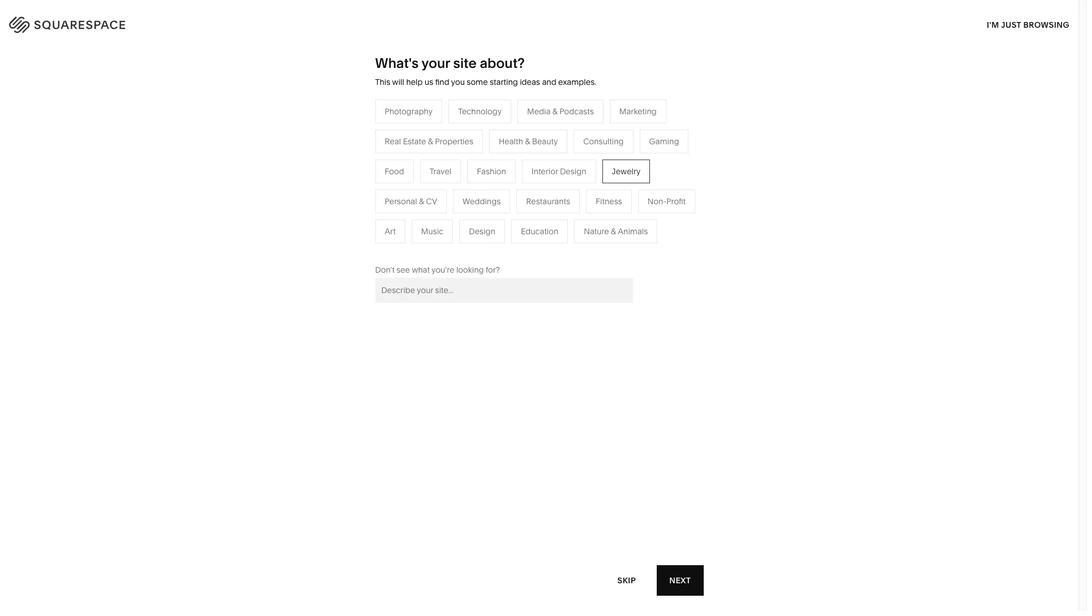 Task type: describe. For each thing, give the bounding box(es) containing it.
media & podcasts inside media & podcasts option
[[527, 106, 594, 117]]

Don't see what you're looking for? field
[[375, 278, 633, 303]]

log             in link
[[1036, 17, 1065, 28]]

art
[[385, 226, 396, 237]]

Weddings radio
[[453, 190, 511, 213]]

interior
[[532, 166, 558, 177]]

events link
[[410, 208, 446, 219]]

1 vertical spatial real estate & properties
[[410, 242, 499, 253]]

non- inside radio
[[648, 196, 667, 207]]

Restaurants radio
[[517, 190, 580, 213]]

cv
[[426, 196, 437, 207]]

browsing
[[1024, 20, 1070, 30]]

weddings link
[[410, 225, 459, 236]]

travel inside option
[[430, 166, 452, 177]]

for?
[[486, 265, 500, 275]]

Photography radio
[[375, 100, 442, 123]]

marketing
[[620, 106, 657, 117]]

see
[[397, 265, 410, 275]]

events
[[410, 208, 435, 219]]

profits
[[362, 208, 385, 219]]

technology
[[458, 106, 502, 117]]

ideas
[[520, 77, 540, 87]]

squarespace logo link
[[23, 14, 231, 32]]

Art radio
[[375, 220, 405, 243]]

don't see what you're looking for?
[[375, 265, 500, 275]]

health & beauty
[[499, 136, 558, 147]]

next
[[670, 576, 691, 586]]

real inside 'option'
[[385, 136, 401, 147]]

Personal & CV radio
[[375, 190, 447, 213]]

Consulting radio
[[574, 130, 634, 153]]

Marketing radio
[[610, 100, 667, 123]]

1 vertical spatial non-
[[343, 208, 362, 219]]

media inside option
[[527, 106, 551, 117]]

Travel radio
[[420, 160, 461, 183]]

food
[[385, 166, 404, 177]]

beauty
[[532, 136, 558, 147]]

i'm
[[987, 20, 1000, 30]]

community & non-profits link
[[290, 208, 396, 219]]

travel down real estate & properties 'option'
[[410, 157, 432, 168]]

i'm just browsing link
[[987, 9, 1070, 40]]

estate inside 'option'
[[403, 136, 426, 147]]

nature & animals link
[[530, 174, 605, 185]]

Health & Beauty radio
[[489, 130, 568, 153]]

you
[[451, 77, 465, 87]]

profit
[[667, 196, 686, 207]]

real estate & properties link
[[410, 242, 510, 253]]

log
[[1036, 17, 1054, 28]]

1 vertical spatial real
[[410, 242, 426, 253]]

nature & animals inside radio
[[584, 226, 648, 237]]

photography
[[385, 106, 433, 117]]

fitness inside fitness option
[[596, 196, 622, 207]]

non-profit
[[648, 196, 686, 207]]

community
[[290, 208, 334, 219]]

you're
[[432, 265, 455, 275]]

don't
[[375, 265, 395, 275]]

degraw image
[[387, 387, 692, 612]]

0 horizontal spatial fitness
[[530, 191, 556, 202]]

home & decor link
[[530, 157, 596, 168]]

fashion
[[477, 166, 506, 177]]

Design radio
[[460, 220, 505, 243]]

what
[[412, 265, 430, 275]]



Task type: locate. For each thing, give the bounding box(es) containing it.
Non-Profit radio
[[638, 190, 696, 213]]

1 horizontal spatial real
[[410, 242, 426, 253]]

nature
[[530, 174, 555, 185], [584, 226, 609, 237]]

media up events
[[410, 191, 433, 202]]

properties up travel option
[[435, 136, 474, 147]]

0 horizontal spatial weddings
[[410, 225, 448, 236]]

0 vertical spatial nature & animals
[[530, 174, 594, 185]]

log             in
[[1036, 17, 1065, 28]]

Jewelry radio
[[602, 160, 650, 183]]

podcasts down restaurants link
[[442, 191, 477, 202]]

Real Estate & Properties radio
[[375, 130, 483, 153]]

real estate & properties up you're
[[410, 242, 499, 253]]

restaurants down nature & animals "link"
[[526, 196, 570, 207]]

1 vertical spatial nature & animals
[[584, 226, 648, 237]]

1 horizontal spatial fitness
[[596, 196, 622, 207]]

0 horizontal spatial restaurants
[[410, 174, 454, 185]]

0 horizontal spatial non-
[[343, 208, 362, 219]]

0 horizontal spatial design
[[469, 226, 496, 237]]

1 vertical spatial weddings
[[410, 225, 448, 236]]

estate
[[403, 136, 426, 147], [428, 242, 451, 253]]

personal & cv
[[385, 196, 437, 207]]

skip button
[[605, 566, 649, 597]]

non- down 'jewelry' option
[[648, 196, 667, 207]]

next button
[[657, 566, 704, 596]]

0 vertical spatial real estate & properties
[[385, 136, 474, 147]]

1 vertical spatial estate
[[428, 242, 451, 253]]

travel up media & podcasts link
[[430, 166, 452, 177]]

0 horizontal spatial animals
[[563, 174, 594, 185]]

animals inside radio
[[618, 226, 648, 237]]

restaurants
[[410, 174, 454, 185], [526, 196, 570, 207]]

non- right the community
[[343, 208, 362, 219]]

Interior Design radio
[[522, 160, 596, 183]]

nature & animals down home & decor link
[[530, 174, 594, 185]]

help
[[406, 77, 423, 87]]

1 horizontal spatial media
[[527, 106, 551, 117]]

weddings inside radio
[[463, 196, 501, 207]]

animals down decor
[[563, 174, 594, 185]]

podcasts inside option
[[560, 106, 594, 117]]

music
[[421, 226, 444, 237]]

and
[[542, 77, 557, 87]]

find
[[435, 77, 450, 87]]

1 vertical spatial nature
[[584, 226, 609, 237]]

Food radio
[[375, 160, 414, 183]]

1 vertical spatial podcasts
[[442, 191, 477, 202]]

Technology radio
[[449, 100, 512, 123]]

0 horizontal spatial media & podcasts
[[410, 191, 477, 202]]

1 horizontal spatial animals
[[618, 226, 648, 237]]

fitness up nature & animals radio
[[596, 196, 622, 207]]

0 horizontal spatial podcasts
[[442, 191, 477, 202]]

1 horizontal spatial podcasts
[[560, 106, 594, 117]]

media & podcasts
[[527, 106, 594, 117], [410, 191, 477, 202]]

media up beauty
[[527, 106, 551, 117]]

squarespace logo image
[[23, 14, 148, 32]]

travel
[[410, 157, 432, 168], [430, 166, 452, 177]]

decor
[[561, 157, 584, 168]]

community & non-profits
[[290, 208, 385, 219]]

non-
[[648, 196, 667, 207], [343, 208, 362, 219]]

what's your site about? this will help us find you some starting ideas and examples.
[[375, 55, 597, 87]]

weddings up design option
[[463, 196, 501, 207]]

Media & Podcasts radio
[[518, 100, 604, 123]]

&
[[553, 106, 558, 117], [428, 136, 433, 147], [525, 136, 530, 147], [554, 157, 559, 168], [557, 174, 562, 185], [435, 191, 440, 202], [419, 196, 424, 207], [336, 208, 341, 219], [611, 226, 616, 237], [453, 242, 458, 253]]

real down the music
[[410, 242, 426, 253]]

consulting
[[584, 136, 624, 147]]

jewelry
[[612, 166, 641, 177]]

& inside 'option'
[[428, 136, 433, 147]]

0 vertical spatial weddings
[[463, 196, 501, 207]]

skip
[[618, 576, 636, 586]]

estate down the music
[[428, 242, 451, 253]]

will
[[392, 77, 404, 87]]

animals down fitness option
[[618, 226, 648, 237]]

real estate & properties up travel link on the left top of page
[[385, 136, 474, 147]]

fitness link
[[530, 191, 567, 202]]

Gaming radio
[[640, 130, 689, 153]]

restaurants down travel link on the left top of page
[[410, 174, 454, 185]]

weddings down events link on the top left of the page
[[410, 225, 448, 236]]

us
[[425, 77, 433, 87]]

about?
[[480, 55, 525, 71]]

nature & animals down fitness option
[[584, 226, 648, 237]]

0 vertical spatial animals
[[563, 174, 594, 185]]

1 horizontal spatial weddings
[[463, 196, 501, 207]]

site
[[453, 55, 477, 71]]

properties up looking
[[460, 242, 499, 253]]

personal
[[385, 196, 417, 207]]

real
[[385, 136, 401, 147], [410, 242, 426, 253]]

design inside design option
[[469, 226, 496, 237]]

Nature & Animals radio
[[575, 220, 658, 243]]

real estate & properties
[[385, 136, 474, 147], [410, 242, 499, 253]]

what's
[[375, 55, 419, 71]]

this
[[375, 77, 391, 87]]

nature & animals
[[530, 174, 594, 185], [584, 226, 648, 237]]

nature down 'home'
[[530, 174, 555, 185]]

1 horizontal spatial estate
[[428, 242, 451, 253]]

Fitness radio
[[586, 190, 632, 213]]

fitness
[[530, 191, 556, 202], [596, 196, 622, 207]]

1 horizontal spatial design
[[560, 166, 587, 177]]

examples.
[[559, 77, 597, 87]]

in
[[1056, 17, 1065, 28]]

1 vertical spatial properties
[[460, 242, 499, 253]]

0 vertical spatial estate
[[403, 136, 426, 147]]

weddings
[[463, 196, 501, 207], [410, 225, 448, 236]]

0 vertical spatial design
[[560, 166, 587, 177]]

0 vertical spatial podcasts
[[560, 106, 594, 117]]

0 vertical spatial nature
[[530, 174, 555, 185]]

home
[[530, 157, 552, 168]]

1 vertical spatial design
[[469, 226, 496, 237]]

home & decor
[[530, 157, 584, 168]]

gaming
[[649, 136, 679, 147]]

i'm just browsing
[[987, 20, 1070, 30]]

looking
[[457, 265, 484, 275]]

your
[[422, 55, 450, 71]]

estate up travel link on the left top of page
[[403, 136, 426, 147]]

starting
[[490, 77, 518, 87]]

fitness down interior
[[530, 191, 556, 202]]

real up food
[[385, 136, 401, 147]]

Music radio
[[412, 220, 453, 243]]

media & podcasts down restaurants link
[[410, 191, 477, 202]]

1 horizontal spatial non-
[[648, 196, 667, 207]]

podcasts down "examples."
[[560, 106, 594, 117]]

properties
[[435, 136, 474, 147], [460, 242, 499, 253]]

& inside option
[[553, 106, 558, 117]]

properties inside 'option'
[[435, 136, 474, 147]]

media & podcasts link
[[410, 191, 488, 202]]

1 horizontal spatial media & podcasts
[[527, 106, 594, 117]]

health
[[499, 136, 523, 147]]

Education radio
[[511, 220, 568, 243]]

1 vertical spatial animals
[[618, 226, 648, 237]]

just
[[1002, 20, 1022, 30]]

1 vertical spatial restaurants
[[526, 196, 570, 207]]

media & podcasts down 'and'
[[527, 106, 594, 117]]

Fashion radio
[[467, 160, 516, 183]]

nature inside radio
[[584, 226, 609, 237]]

podcasts
[[560, 106, 594, 117], [442, 191, 477, 202]]

0 vertical spatial properties
[[435, 136, 474, 147]]

0 horizontal spatial real
[[385, 136, 401, 147]]

design inside interior design option
[[560, 166, 587, 177]]

travel link
[[410, 157, 443, 168]]

0 vertical spatial media & podcasts
[[527, 106, 594, 117]]

media
[[527, 106, 551, 117], [410, 191, 433, 202]]

1 horizontal spatial nature
[[584, 226, 609, 237]]

design
[[560, 166, 587, 177], [469, 226, 496, 237]]

restaurants link
[[410, 174, 465, 185]]

nature down fitness option
[[584, 226, 609, 237]]

0 vertical spatial restaurants
[[410, 174, 454, 185]]

some
[[467, 77, 488, 87]]

1 vertical spatial media & podcasts
[[410, 191, 477, 202]]

0 vertical spatial real
[[385, 136, 401, 147]]

real estate & properties inside 'option'
[[385, 136, 474, 147]]

0 vertical spatial non-
[[648, 196, 667, 207]]

0 horizontal spatial estate
[[403, 136, 426, 147]]

1 horizontal spatial restaurants
[[526, 196, 570, 207]]

interior design
[[532, 166, 587, 177]]

1 vertical spatial media
[[410, 191, 433, 202]]

0 horizontal spatial media
[[410, 191, 433, 202]]

degraw element
[[387, 387, 692, 612]]

0 horizontal spatial nature
[[530, 174, 555, 185]]

education
[[521, 226, 559, 237]]

restaurants inside restaurants option
[[526, 196, 570, 207]]

0 vertical spatial media
[[527, 106, 551, 117]]

animals
[[563, 174, 594, 185], [618, 226, 648, 237]]



Task type: vqa. For each thing, say whether or not it's contained in the screenshot.
"Estate" within Real Estate & Properties radio
no



